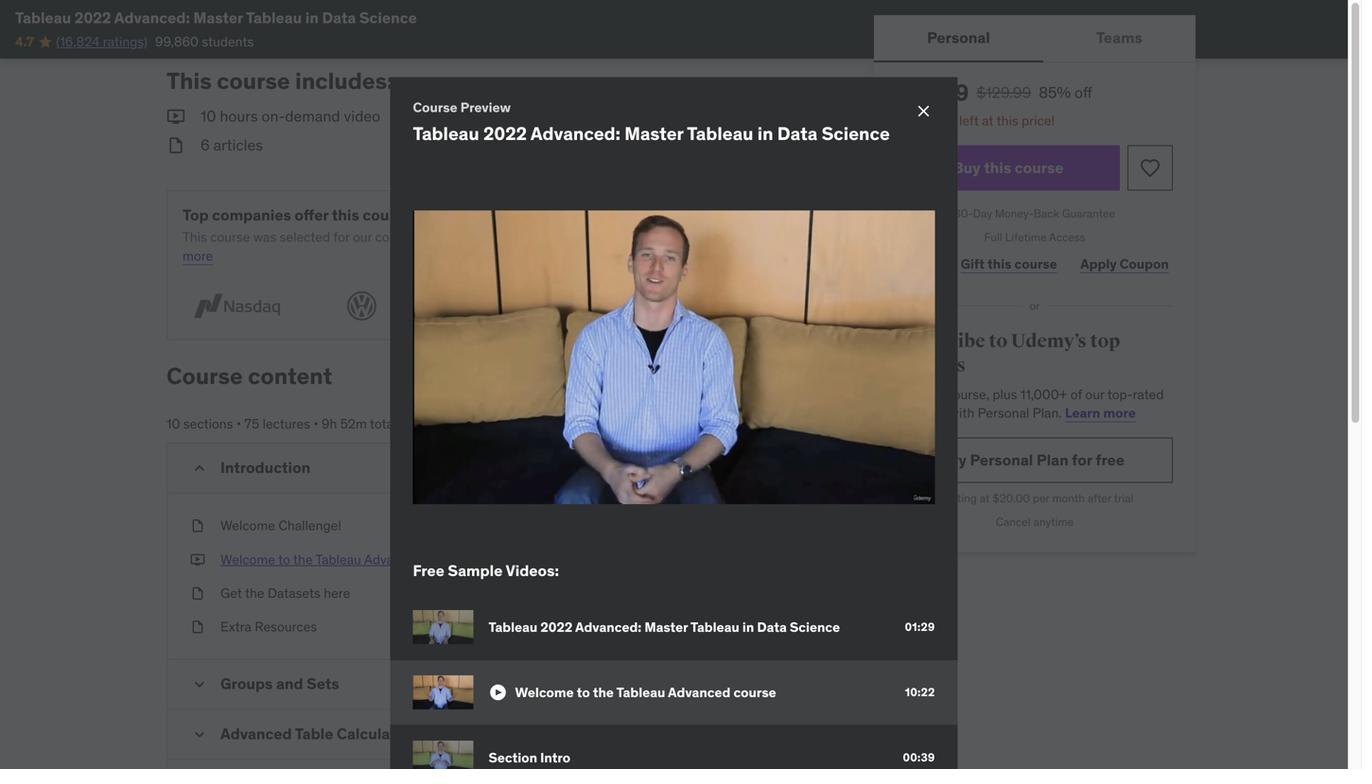 Task type: vqa. For each thing, say whether or not it's contained in the screenshot.
total
yes



Task type: describe. For each thing, give the bounding box(es) containing it.
science inside course preview tableau 2022 advanced: master tableau in data science
[[822, 122, 890, 145]]

video
[[344, 107, 380, 126]]

to inside 'button'
[[278, 551, 290, 568]]

offer
[[295, 205, 329, 225]]

4 lectures • 13min
[[701, 460, 805, 477]]

datasets
[[268, 585, 321, 602]]

trusted
[[560, 229, 602, 246]]

this course includes:
[[167, 67, 394, 95]]

data inside course preview tableau 2022 advanced: master tableau in data science
[[778, 122, 818, 145]]

more for top companies offer this course to their employees
[[183, 247, 213, 264]]

plan
[[1037, 450, 1069, 470]]

top
[[183, 205, 209, 225]]

99,860 students
[[155, 33, 254, 50]]

get this course, plus 11,000+ of our top-rated courses, with personal plan.
[[897, 386, 1164, 421]]

after
[[1088, 491, 1112, 506]]

the inside 'button'
[[293, 551, 313, 568]]

learn more link for top companies offer this course to their employees
[[183, 229, 792, 264]]

small image inside tableau 2022 advanced: master tableau in data science dialog
[[489, 683, 508, 702]]

with
[[950, 404, 975, 421]]

0 horizontal spatial for
[[334, 229, 350, 246]]

or
[[1030, 299, 1040, 313]]

1 horizontal spatial of
[[618, 135, 631, 155]]

4
[[701, 460, 708, 477]]

xsmall image
[[190, 551, 205, 569]]

2 vertical spatial science
[[790, 619, 840, 636]]

$129.99
[[977, 83, 1032, 102]]

$19.99 $129.99 85% off
[[897, 79, 1093, 107]]

lifetime
[[1006, 230, 1047, 245]]

master inside course preview tableau 2022 advanced: master tableau in data science
[[625, 122, 684, 145]]

apply
[[1081, 255, 1117, 272]]

netapp image
[[546, 288, 654, 324]]

and
[[665, 107, 690, 126]]

course inside button
[[1015, 158, 1064, 177]]

extra resources
[[220, 618, 317, 635]]

1 vertical spatial the
[[245, 585, 265, 602]]

length
[[400, 415, 438, 432]]

advanced: inside course preview tableau 2022 advanced: master tableau in data science
[[531, 122, 621, 145]]

welcome to the tableau advanced course button
[[220, 551, 466, 569]]

course up collection at the left top
[[363, 205, 412, 225]]

was
[[253, 229, 277, 246]]

sample
[[448, 561, 503, 581]]

businesses
[[623, 229, 689, 246]]

full
[[985, 230, 1003, 245]]

try personal plan for free link
[[897, 438, 1173, 483]]

xsmall image for welcome
[[190, 517, 205, 535]]

1 horizontal spatial •
[[314, 415, 318, 432]]

0 vertical spatial our
[[353, 229, 372, 246]]

learn more for subscribe to udemy's top courses
[[1066, 404, 1136, 421]]

teams button
[[1044, 15, 1196, 61]]

0 vertical spatial science
[[359, 8, 417, 27]]

introduction
[[220, 458, 311, 478]]

price!
[[1022, 112, 1055, 129]]

30-
[[955, 206, 973, 221]]

1 horizontal spatial in
[[743, 619, 754, 636]]

2 days left at this price!
[[916, 112, 1055, 129]]

course for course preview tableau 2022 advanced: master tableau in data science
[[413, 99, 458, 116]]

this for this course includes:
[[167, 67, 212, 95]]

close modal image
[[915, 102, 933, 120]]

the inside tableau 2022 advanced: master tableau in data science dialog
[[593, 684, 614, 701]]

0 horizontal spatial in
[[305, 8, 319, 27]]

challenge!
[[279, 517, 342, 534]]

10 for 10 sections • 75 lectures • 9h 52m total length
[[167, 415, 180, 432]]

0 vertical spatial data
[[322, 8, 356, 27]]

2 vertical spatial advanced:
[[575, 619, 642, 636]]

75
[[245, 415, 259, 432]]

apply coupon
[[1081, 255, 1169, 272]]

access inside "30-day money-back guarantee full lifetime access"
[[1050, 230, 1086, 245]]

get the datasets here
[[220, 585, 350, 602]]

share
[[901, 255, 938, 272]]

$20.00
[[993, 491, 1030, 506]]

cancel
[[996, 515, 1031, 529]]

off
[[1075, 83, 1093, 102]]

includes:
[[295, 67, 394, 95]]

gift
[[961, 255, 985, 272]]

to inside tableau 2022 advanced: master tableau in data science dialog
[[577, 684, 590, 701]]

4.7
[[15, 33, 34, 50]]

tab list containing personal
[[874, 15, 1196, 62]]

gift this course
[[961, 255, 1058, 272]]

0 vertical spatial welcome to the tableau advanced course
[[220, 551, 466, 568]]

top- inside the get this course, plus 11,000+ of our top-rated courses, with personal plan.
[[1108, 386, 1133, 403]]

01:29
[[905, 620, 935, 634]]

0 vertical spatial at
[[982, 112, 994, 129]]

total
[[370, 415, 397, 432]]

section intro
[[489, 749, 571, 766]]

articles
[[213, 135, 263, 155]]

learn for subscribe to udemy's top courses
[[1066, 404, 1101, 421]]

certificate
[[543, 135, 614, 155]]

welcome challenge!
[[220, 517, 342, 534]]

back
[[1034, 206, 1060, 221]]

starting at $20.00 per month after trial cancel anytime
[[936, 491, 1134, 529]]

13min
[[770, 460, 805, 477]]

nasdaq image
[[183, 288, 291, 324]]

on
[[595, 107, 612, 126]]

access on mobile and tv
[[543, 107, 711, 126]]

courses,
[[897, 404, 947, 421]]

learn more link for subscribe to udemy's top courses
[[1066, 404, 1136, 421]]

courses inside subscribe to udemy's top courses
[[897, 354, 966, 377]]

to inside subscribe to udemy's top courses
[[989, 330, 1008, 353]]

0 vertical spatial advanced:
[[114, 8, 190, 27]]

plan.
[[1033, 404, 1062, 421]]

left
[[959, 112, 979, 129]]

2 vertical spatial data
[[757, 619, 787, 636]]

this for gift
[[988, 255, 1012, 272]]

rated inside the get this course, plus 11,000+ of our top-rated courses, with personal plan.
[[1133, 386, 1164, 403]]

course inside 'button'
[[426, 551, 466, 568]]

buy
[[953, 158, 981, 177]]

their
[[434, 205, 467, 225]]

welcome inside tableau 2022 advanced: master tableau in data science dialog
[[515, 684, 574, 701]]

box image
[[432, 288, 496, 324]]

0 vertical spatial welcome
[[220, 517, 275, 534]]

1 horizontal spatial lectures
[[711, 460, 759, 477]]

days
[[927, 112, 956, 129]]

here
[[324, 585, 350, 602]]

buy this course
[[953, 158, 1064, 177]]

month
[[1053, 491, 1085, 506]]

0 horizontal spatial lectures
[[263, 415, 310, 432]]

6 articles
[[201, 135, 263, 155]]

certificate of completion
[[543, 135, 710, 155]]

eventbrite image
[[704, 288, 813, 324]]

ratings)
[[103, 33, 148, 50]]

9h 52m
[[322, 415, 367, 432]]

course content
[[167, 362, 332, 390]]

10 sections • 75 lectures • 9h 52m total length
[[167, 415, 438, 432]]

0 vertical spatial tableau 2022 advanced: master tableau in data science
[[15, 8, 417, 27]]

advanced inside dialog
[[668, 684, 731, 701]]



Task type: locate. For each thing, give the bounding box(es) containing it.
students
[[202, 33, 254, 50]]

0 vertical spatial more
[[183, 247, 213, 264]]

course left preview
[[413, 99, 458, 116]]

get for get this course, plus 11,000+ of our top-rated courses, with personal plan.
[[897, 386, 919, 403]]

course up sections
[[167, 362, 243, 390]]

of inside the get this course, plus 11,000+ of our top-rated courses, with personal plan.
[[1071, 386, 1082, 403]]

00:39
[[903, 750, 935, 765]]

this for buy
[[984, 158, 1012, 177]]

personal inside "link"
[[970, 450, 1034, 470]]

1 horizontal spatial the
[[293, 551, 313, 568]]

personal up $19.99
[[927, 28, 991, 47]]

0 vertical spatial master
[[193, 8, 243, 27]]

try
[[945, 450, 967, 470]]

this up courses,
[[922, 386, 943, 403]]

tableau 2022 advanced: master tableau in data science dialog
[[390, 77, 958, 769]]

welcome up intro
[[515, 684, 574, 701]]

trial
[[1114, 491, 1134, 506]]

0 horizontal spatial 10
[[167, 415, 180, 432]]

rated
[[476, 229, 507, 246], [1133, 386, 1164, 403]]

welcome
[[220, 517, 275, 534], [220, 551, 275, 568], [515, 684, 574, 701]]

1 vertical spatial 2022
[[483, 122, 527, 145]]

our down top companies offer this course to their employees
[[353, 229, 372, 246]]

2 vertical spatial personal
[[970, 450, 1034, 470]]

0 vertical spatial 2022
[[74, 8, 111, 27]]

on-
[[262, 107, 285, 126]]

1 horizontal spatial advanced
[[668, 684, 731, 701]]

xsmall image down xsmall image
[[190, 584, 205, 603]]

1 horizontal spatial tableau 2022 advanced: master tableau in data science
[[489, 619, 840, 636]]

tab list
[[874, 15, 1196, 62]]

0 vertical spatial xsmall image
[[190, 517, 205, 535]]

1 horizontal spatial access
[[1050, 230, 1086, 245]]

0 horizontal spatial courses
[[510, 229, 557, 246]]

learn inside learn more
[[759, 229, 792, 246]]

0 horizontal spatial learn more
[[183, 229, 792, 264]]

• for 10
[[236, 415, 241, 432]]

welcome down welcome challenge!
[[220, 551, 275, 568]]

course left "videos:"
[[426, 551, 466, 568]]

of down 'their' in the left top of the page
[[436, 229, 448, 246]]

0 vertical spatial the
[[293, 551, 313, 568]]

2022 up (16,824 ratings)
[[74, 8, 111, 27]]

employees
[[471, 205, 549, 225]]

learn more down employees in the left top of the page
[[183, 229, 792, 264]]

this right offer
[[332, 205, 359, 225]]

1 vertical spatial of
[[436, 229, 448, 246]]

2 vertical spatial in
[[743, 619, 754, 636]]

1 vertical spatial advanced
[[668, 684, 731, 701]]

99,860
[[155, 33, 199, 50]]

this inside button
[[984, 158, 1012, 177]]

welcome down introduction
[[220, 517, 275, 534]]

2 horizontal spatial 2022
[[541, 619, 573, 636]]

section
[[489, 749, 537, 766]]

for inside try personal plan for free "link"
[[1072, 450, 1093, 470]]

course for course content
[[167, 362, 243, 390]]

1 horizontal spatial for
[[1072, 450, 1093, 470]]

intro
[[540, 749, 571, 766]]

volkswagen image
[[341, 288, 383, 324]]

course,
[[947, 386, 990, 403]]

$19.99
[[897, 79, 969, 107]]

demand
[[285, 107, 340, 126]]

0 horizontal spatial the
[[245, 585, 265, 602]]

in right tv
[[758, 122, 774, 145]]

this inside the get this course, plus 11,000+ of our top-rated courses, with personal plan.
[[922, 386, 943, 403]]

1 vertical spatial welcome
[[220, 551, 275, 568]]

1 horizontal spatial learn more link
[[1066, 404, 1136, 421]]

this right buy
[[984, 158, 1012, 177]]

get for get the datasets here
[[220, 585, 242, 602]]

learn more link up the free
[[1066, 404, 1136, 421]]

advanced
[[364, 551, 423, 568], [668, 684, 731, 701]]

2022 down preview
[[483, 122, 527, 145]]

1 horizontal spatial course
[[413, 99, 458, 116]]

10 for 10 hours on-demand video
[[201, 107, 216, 126]]

0 vertical spatial in
[[305, 8, 319, 27]]

small image
[[167, 106, 185, 127], [167, 135, 185, 156], [190, 675, 209, 694], [489, 683, 508, 702]]

0 vertical spatial rated
[[476, 229, 507, 246]]

3 xsmall image from the top
[[190, 618, 205, 636]]

tableau 2022 advanced: master tableau in data science inside dialog
[[489, 619, 840, 636]]

top- down 'their' in the left top of the page
[[450, 229, 476, 246]]

this for get
[[922, 386, 943, 403]]

2
[[916, 112, 924, 129]]

teams
[[1097, 28, 1143, 47]]

subscribe to udemy's top courses
[[897, 330, 1121, 377]]

course
[[217, 67, 290, 95], [1015, 158, 1064, 177], [363, 205, 412, 225], [210, 229, 250, 246], [1015, 255, 1058, 272], [426, 551, 466, 568], [734, 684, 777, 701]]

this down $129.99
[[997, 112, 1019, 129]]

get up courses,
[[897, 386, 919, 403]]

access up certificate
[[543, 107, 591, 126]]

• left 9h 52m in the bottom of the page
[[314, 415, 318, 432]]

1 vertical spatial master
[[625, 122, 684, 145]]

xsmall image
[[190, 517, 205, 535], [190, 584, 205, 603], [190, 618, 205, 636]]

free sample videos:
[[413, 561, 559, 581]]

more
[[183, 247, 213, 264], [1104, 404, 1136, 421]]

more for subscribe to udemy's top courses
[[1104, 404, 1136, 421]]

1 horizontal spatial 10
[[201, 107, 216, 126]]

companies
[[212, 205, 291, 225]]

1 vertical spatial learn
[[1066, 404, 1101, 421]]

in inside course preview tableau 2022 advanced: master tableau in data science
[[758, 122, 774, 145]]

xsmall image up xsmall image
[[190, 517, 205, 535]]

xsmall image for get
[[190, 584, 205, 603]]

preview
[[461, 99, 511, 116]]

1 horizontal spatial more
[[1104, 404, 1136, 421]]

this
[[997, 112, 1019, 129], [984, 158, 1012, 177], [332, 205, 359, 225], [988, 255, 1012, 272], [922, 386, 943, 403]]

personal down plus
[[978, 404, 1030, 421]]

at
[[982, 112, 994, 129], [980, 491, 990, 506]]

1 vertical spatial lectures
[[711, 460, 759, 477]]

1 vertical spatial learn more
[[1066, 404, 1136, 421]]

1 vertical spatial get
[[220, 585, 242, 602]]

videos:
[[506, 561, 559, 581]]

1 horizontal spatial our
[[1086, 386, 1105, 403]]

1 horizontal spatial courses
[[897, 354, 966, 377]]

personal inside the get this course, plus 11,000+ of our top-rated courses, with personal plan.
[[978, 404, 1030, 421]]

science
[[359, 8, 417, 27], [822, 122, 890, 145], [790, 619, 840, 636]]

learn right plan.
[[1066, 404, 1101, 421]]

this right gift
[[988, 255, 1012, 272]]

course inside tableau 2022 advanced: master tableau in data science dialog
[[734, 684, 777, 701]]

buy this course button
[[897, 145, 1120, 191]]

0 vertical spatial learn more link
[[183, 229, 792, 264]]

2022
[[74, 8, 111, 27], [483, 122, 527, 145], [541, 619, 573, 636]]

0 vertical spatial this
[[167, 67, 212, 95]]

small image
[[509, 106, 528, 127], [509, 135, 528, 156], [190, 459, 209, 478], [190, 725, 209, 744]]

course up back
[[1015, 158, 1064, 177]]

tableau inside 'button'
[[316, 551, 361, 568]]

by
[[606, 229, 619, 246]]

top companies offer this course to their employees
[[183, 205, 549, 225]]

2 horizontal spatial •
[[762, 460, 767, 477]]

2 horizontal spatial of
[[1071, 386, 1082, 403]]

0 vertical spatial courses
[[510, 229, 557, 246]]

1 vertical spatial for
[[1072, 450, 1093, 470]]

0 horizontal spatial advanced
[[364, 551, 423, 568]]

apply coupon button
[[1077, 245, 1173, 283]]

0 vertical spatial for
[[334, 229, 350, 246]]

resources
[[255, 618, 317, 635]]

at inside starting at $20.00 per month after trial cancel anytime
[[980, 491, 990, 506]]

0 vertical spatial lectures
[[263, 415, 310, 432]]

anytime
[[1034, 515, 1074, 529]]

personal up "$20.00"
[[970, 450, 1034, 470]]

at left "$20.00"
[[980, 491, 990, 506]]

lectures right 75
[[263, 415, 310, 432]]

guarantee
[[1063, 206, 1116, 221]]

1 horizontal spatial learn
[[1066, 404, 1101, 421]]

courses down employees in the left top of the page
[[510, 229, 557, 246]]

try personal plan for free
[[945, 450, 1125, 470]]

2 vertical spatial welcome
[[515, 684, 574, 701]]

0 horizontal spatial access
[[543, 107, 591, 126]]

1 vertical spatial data
[[778, 122, 818, 145]]

collection
[[375, 229, 433, 246]]

10 up 6
[[201, 107, 216, 126]]

1 vertical spatial in
[[758, 122, 774, 145]]

0 vertical spatial course
[[413, 99, 458, 116]]

course down lifetime in the top right of the page
[[1015, 255, 1058, 272]]

free
[[413, 561, 445, 581]]

top
[[1091, 330, 1121, 353]]

2022 down "videos:"
[[541, 619, 573, 636]]

learn more up the free
[[1066, 404, 1136, 421]]

1 horizontal spatial top-
[[1108, 386, 1133, 403]]

of right 11,000+ in the bottom right of the page
[[1071, 386, 1082, 403]]

0 vertical spatial learn more
[[183, 229, 792, 264]]

our inside the get this course, plus 11,000+ of our top-rated courses, with personal plan.
[[1086, 386, 1105, 403]]

tableau 2022 advanced: master tableau in data science
[[15, 8, 417, 27], [489, 619, 840, 636]]

xsmall image left extra
[[190, 618, 205, 636]]

learn more
[[183, 229, 792, 264], [1066, 404, 1136, 421]]

more up the free
[[1104, 404, 1136, 421]]

for down top companies offer this course to their employees
[[334, 229, 350, 246]]

the
[[293, 551, 313, 568], [245, 585, 265, 602], [593, 684, 614, 701]]

learn for top companies offer this course to their employees
[[759, 229, 792, 246]]

course preview tableau 2022 advanced: master tableau in data science
[[413, 99, 890, 145]]

wishlist image
[[1139, 157, 1162, 179]]

10 left sections
[[167, 415, 180, 432]]

welcome to the tableau advanced course inside tableau 2022 advanced: master tableau in data science dialog
[[515, 684, 777, 701]]

1 vertical spatial 10
[[167, 415, 180, 432]]

learn right worldwide. at the right top of page
[[759, 229, 792, 246]]

top- down top
[[1108, 386, 1133, 403]]

plus
[[993, 386, 1018, 403]]

1 vertical spatial our
[[1086, 386, 1105, 403]]

2022 inside course preview tableau 2022 advanced: master tableau in data science
[[483, 122, 527, 145]]

2 vertical spatial of
[[1071, 386, 1082, 403]]

get inside the get this course, plus 11,000+ of our top-rated courses, with personal plan.
[[897, 386, 919, 403]]

0 horizontal spatial learn
[[759, 229, 792, 246]]

2 horizontal spatial the
[[593, 684, 614, 701]]

0 horizontal spatial learn more link
[[183, 229, 792, 264]]

lectures
[[263, 415, 310, 432], [711, 460, 759, 477]]

0 vertical spatial access
[[543, 107, 591, 126]]

in up this course includes:
[[305, 8, 319, 27]]

content
[[248, 362, 332, 390]]

1 vertical spatial science
[[822, 122, 890, 145]]

1 vertical spatial at
[[980, 491, 990, 506]]

progress bar slider
[[424, 486, 924, 509]]

this down 99,860
[[167, 67, 212, 95]]

•
[[236, 415, 241, 432], [314, 415, 318, 432], [762, 460, 767, 477]]

more down top
[[183, 247, 213, 264]]

1 vertical spatial rated
[[1133, 386, 1164, 403]]

this for this course was selected for our collection of top-rated courses trusted by businesses worldwide.
[[183, 229, 207, 246]]

1 vertical spatial personal
[[978, 404, 1030, 421]]

2 vertical spatial the
[[593, 684, 614, 701]]

in
[[305, 8, 319, 27], [758, 122, 774, 145], [743, 619, 754, 636]]

get up extra
[[220, 585, 242, 602]]

data
[[322, 8, 356, 27], [778, 122, 818, 145], [757, 619, 787, 636]]

• left 75
[[236, 415, 241, 432]]

• for 4
[[762, 460, 767, 477]]

0 horizontal spatial 2022
[[74, 8, 111, 27]]

1 vertical spatial access
[[1050, 230, 1086, 245]]

30-day money-back guarantee full lifetime access
[[955, 206, 1116, 245]]

starting
[[936, 491, 977, 506]]

per
[[1033, 491, 1050, 506]]

1 vertical spatial learn more link
[[1066, 404, 1136, 421]]

0 vertical spatial get
[[897, 386, 919, 403]]

course down companies
[[210, 229, 250, 246]]

completion
[[635, 135, 710, 155]]

xsmall image for extra
[[190, 618, 205, 636]]

6
[[201, 135, 210, 155]]

course up "hours"
[[217, 67, 290, 95]]

0 horizontal spatial get
[[220, 585, 242, 602]]

in left 00:13
[[743, 619, 754, 636]]

(16,824 ratings)
[[56, 33, 148, 50]]

at right left
[[982, 112, 994, 129]]

courses down subscribe
[[897, 354, 966, 377]]

0 horizontal spatial welcome to the tableau advanced course
[[220, 551, 466, 568]]

2 vertical spatial 2022
[[541, 619, 573, 636]]

1 xsmall image from the top
[[190, 517, 205, 535]]

course down 00:13
[[734, 684, 777, 701]]

• left 13min
[[762, 460, 767, 477]]

0 horizontal spatial of
[[436, 229, 448, 246]]

this down top
[[183, 229, 207, 246]]

1 vertical spatial xsmall image
[[190, 584, 205, 603]]

hours
[[220, 107, 258, 126]]

00:13
[[772, 618, 805, 635]]

1 horizontal spatial get
[[897, 386, 919, 403]]

1 vertical spatial welcome to the tableau advanced course
[[515, 684, 777, 701]]

get
[[897, 386, 919, 403], [220, 585, 242, 602]]

tv
[[694, 107, 711, 126]]

top-
[[450, 229, 476, 246], [1108, 386, 1133, 403]]

0 vertical spatial of
[[618, 135, 631, 155]]

personal inside button
[[927, 28, 991, 47]]

10 hours on-demand video
[[201, 107, 380, 126]]

our right 11,000+ in the bottom right of the page
[[1086, 386, 1105, 403]]

advanced inside 'button'
[[364, 551, 423, 568]]

2 xsmall image from the top
[[190, 584, 205, 603]]

0 horizontal spatial tableau 2022 advanced: master tableau in data science
[[15, 8, 417, 27]]

1 vertical spatial tableau 2022 advanced: master tableau in data science
[[489, 619, 840, 636]]

coupon
[[1120, 255, 1169, 272]]

welcome inside 'button'
[[220, 551, 275, 568]]

1 vertical spatial top-
[[1108, 386, 1133, 403]]

1 vertical spatial advanced:
[[531, 122, 621, 145]]

0 vertical spatial advanced
[[364, 551, 423, 568]]

learn more link down employees in the left top of the page
[[183, 229, 792, 264]]

course
[[413, 99, 458, 116], [167, 362, 243, 390]]

learn more for top companies offer this course to their employees
[[183, 229, 792, 264]]

0 horizontal spatial more
[[183, 247, 213, 264]]

selected
[[280, 229, 330, 246]]

course inside course preview tableau 2022 advanced: master tableau in data science
[[413, 99, 458, 116]]

1 vertical spatial course
[[167, 362, 243, 390]]

of down the access on mobile and tv
[[618, 135, 631, 155]]

2 vertical spatial master
[[645, 619, 688, 636]]

0 vertical spatial top-
[[450, 229, 476, 246]]

1 horizontal spatial welcome to the tableau advanced course
[[515, 684, 777, 701]]

access down back
[[1050, 230, 1086, 245]]

2 horizontal spatial in
[[758, 122, 774, 145]]

sections
[[183, 415, 233, 432]]

0 horizontal spatial rated
[[476, 229, 507, 246]]

for left the free
[[1072, 450, 1093, 470]]

access
[[543, 107, 591, 126], [1050, 230, 1086, 245]]

worldwide.
[[692, 229, 755, 246]]

thrive in your career element
[[167, 0, 829, 22]]

0 vertical spatial 10
[[201, 107, 216, 126]]

lectures right 4
[[711, 460, 759, 477]]

(16,824
[[56, 33, 100, 50]]

to
[[415, 205, 430, 225], [989, 330, 1008, 353], [278, 551, 290, 568], [577, 684, 590, 701]]



